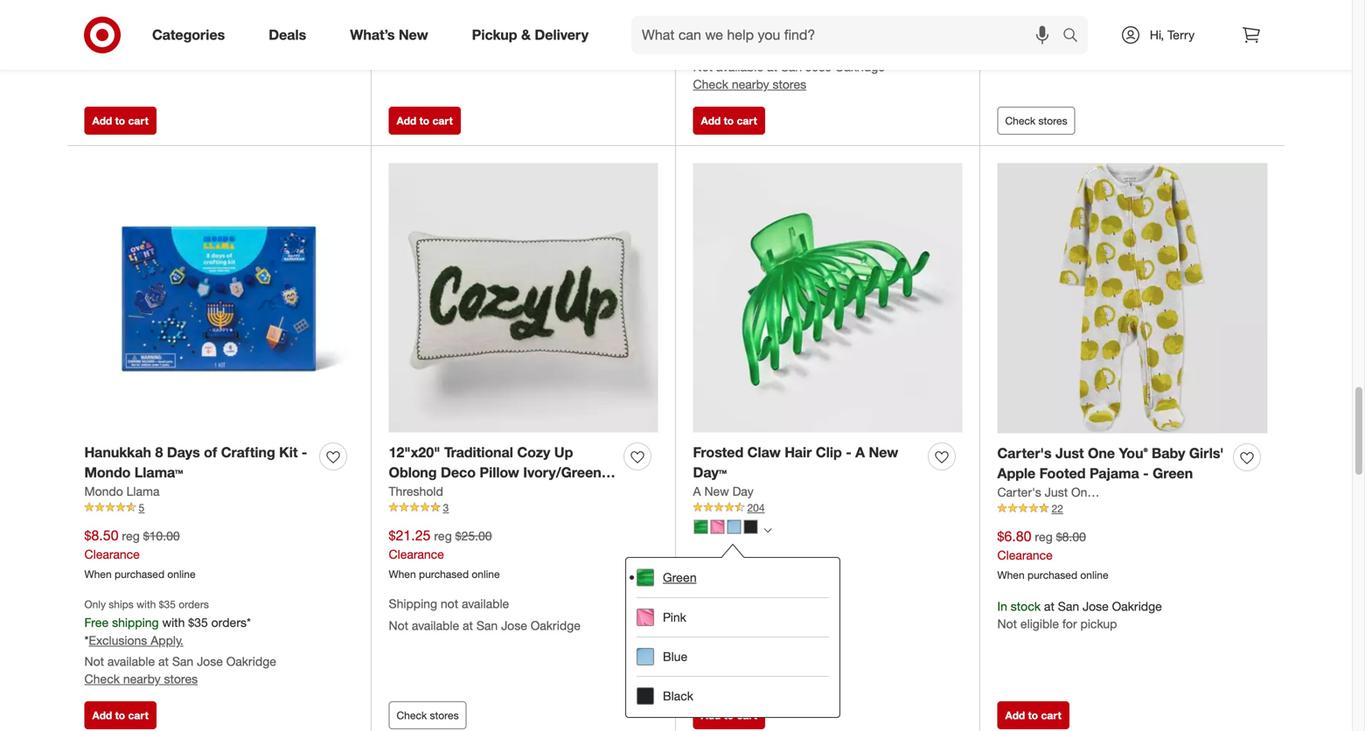 Task type: vqa. For each thing, say whether or not it's contained in the screenshot.
filter button
no



Task type: describe. For each thing, give the bounding box(es) containing it.
in for in stock not eligible for pickup
[[84, 3, 94, 19]]

pickup & delivery link
[[457, 16, 611, 54]]

- inside 12"x20" traditional cozy up oblong deco pillow ivory/green - threshold™
[[606, 464, 611, 481]]

deco
[[441, 464, 476, 481]]

in for in stock at  san jose oakridge not eligible for pickup
[[998, 599, 1008, 614]]

a new day link
[[693, 483, 754, 500]]

8
[[155, 444, 163, 461]]

0 horizontal spatial *
[[84, 633, 89, 649]]

12"x20"
[[389, 444, 441, 461]]

reg for $4.25
[[731, 556, 749, 572]]

claw
[[748, 444, 781, 461]]

traditional
[[444, 444, 513, 461]]

days
[[167, 444, 200, 461]]

at inside in stock at  san jose oakridge not eligible for pickup
[[1045, 599, 1055, 614]]

reg for $6.80
[[1035, 529, 1053, 545]]

pink image
[[711, 520, 725, 534]]

frosted claw hair clip - a new day™ link
[[693, 443, 922, 483]]

blue link
[[637, 637, 829, 676]]

3 link
[[389, 500, 658, 516]]

1 horizontal spatial for
[[454, 21, 469, 36]]

0 horizontal spatial only
[[84, 598, 106, 611]]

$21.25 reg $25.00 clearance when purchased online
[[389, 527, 500, 581]]

1 vertical spatial only ships with $35 orders free shipping with $35 orders* * exclusions apply. not available at san jose oakridge check nearby stores
[[84, 598, 276, 687]]

0 horizontal spatial not
[[441, 596, 459, 612]]

new for what's new
[[399, 26, 428, 43]]

search button
[[1055, 16, 1097, 58]]

3
[[443, 501, 449, 514]]

0 horizontal spatial a
[[693, 484, 701, 499]]

green image
[[694, 520, 708, 534]]

apple
[[998, 465, 1036, 482]]

black
[[663, 689, 694, 704]]

0 vertical spatial orders
[[788, 3, 818, 16]]

all colors element
[[764, 524, 772, 535]]

1 vertical spatial check stores button
[[389, 702, 467, 730]]

one for you®️
[[1088, 445, 1116, 462]]

- inside hanukkah 8 days of crafting kit - mondo llama™
[[302, 444, 307, 461]]

1 vertical spatial shipping not available not available at san jose oakridge
[[389, 596, 581, 634]]

5 link
[[84, 500, 354, 516]]

clearance for $8.50
[[84, 547, 140, 562]]

when for $6.80
[[998, 569, 1025, 582]]

deals link
[[254, 16, 328, 54]]

22
[[1052, 502, 1064, 515]]

clearance for $21.25
[[389, 547, 444, 562]]

pillow
[[480, 464, 520, 481]]

blue image
[[728, 520, 742, 534]]

1 vertical spatial green
[[663, 570, 697, 585]]

frosted claw hair clip - a new day™
[[693, 444, 899, 481]]

$6.80
[[998, 528, 1032, 545]]

$4.25
[[693, 555, 728, 572]]

san inside in stock at  san jose oakridge not eligible for pickup
[[1058, 599, 1080, 614]]

- inside frosted claw hair clip - a new day™
[[846, 444, 852, 461]]

you®️
[[1120, 445, 1148, 462]]

delivery
[[535, 26, 589, 43]]

you
[[1098, 485, 1118, 500]]

pickup
[[472, 26, 518, 43]]

1 horizontal spatial shipping
[[721, 20, 768, 35]]

what's new
[[350, 26, 428, 43]]

cozy
[[517, 444, 551, 461]]

clearance for $6.80
[[998, 548, 1053, 563]]

0 vertical spatial free
[[693, 20, 718, 35]]

hanukkah 8 days of crafting kit - mondo llama™ link
[[84, 443, 313, 483]]

1 vertical spatial nearby
[[123, 672, 161, 687]]

pickup inside in stock at  san jose oakridge not eligible for pickup
[[1081, 617, 1118, 632]]

pink link
[[637, 598, 829, 637]]

204 link
[[693, 500, 963, 516]]

0 vertical spatial not
[[1050, 2, 1068, 18]]

1 horizontal spatial check stores
[[1006, 114, 1068, 127]]

$6.80 reg $8.00 clearance when purchased online
[[998, 528, 1109, 582]]

categories link
[[137, 16, 247, 54]]

0 horizontal spatial free
[[84, 615, 109, 630]]

pickup inside in stock not eligible for pickup
[[168, 21, 204, 36]]

12"x20" traditional cozy up oblong deco pillow ivory/green - threshold™ link
[[389, 443, 617, 501]]

12"x20" traditional cozy up oblong deco pillow ivory/green - threshold™
[[389, 444, 611, 501]]

a inside frosted claw hair clip - a new day™
[[856, 444, 865, 461]]

for inside in stock at  san jose oakridge not eligible for pickup
[[1063, 617, 1078, 632]]

pajama
[[1090, 465, 1140, 482]]

mondo inside hanukkah 8 days of crafting kit - mondo llama™
[[84, 464, 131, 481]]

when for $8.50
[[84, 568, 112, 581]]

girls'
[[1190, 445, 1224, 462]]

carter's just one you
[[998, 485, 1118, 500]]

22 link
[[998, 501, 1268, 517]]

pink
[[663, 610, 687, 625]]

hanukkah 8 days of crafting kit - mondo llama™
[[84, 444, 307, 481]]

threshold
[[389, 484, 443, 499]]

what's
[[350, 26, 395, 43]]

purchased for $4.25
[[724, 596, 774, 609]]

$21.25
[[389, 527, 431, 544]]

5
[[139, 501, 145, 514]]

just for you®️
[[1056, 445, 1085, 462]]

204
[[748, 501, 765, 514]]

carter's just one you®️ baby girls' apple footed pajama - green link
[[998, 444, 1227, 484]]

carter's just one you link
[[998, 484, 1118, 501]]

online for $21.25
[[472, 568, 500, 581]]

reg for $8.50
[[122, 529, 140, 544]]

0 horizontal spatial check stores
[[397, 709, 459, 722]]

for inside in stock not eligible for pickup
[[150, 21, 164, 36]]

$4.25 reg $5.00 clearance when purchased online
[[693, 555, 805, 609]]

llama™
[[135, 464, 183, 481]]

a new day
[[693, 484, 754, 499]]

1 vertical spatial apply.
[[151, 633, 184, 649]]

black link
[[637, 676, 829, 716]]

1 horizontal spatial orders*
[[820, 20, 860, 35]]

hi,
[[1150, 27, 1165, 42]]

mondo llama
[[84, 484, 160, 499]]

day
[[733, 484, 754, 499]]

carter's for carter's just one you
[[998, 485, 1042, 500]]

when for $4.25
[[693, 596, 721, 609]]

check nearby stores button for exclusions apply. button to the top
[[693, 76, 807, 93]]

$8.00
[[1057, 529, 1087, 545]]

&
[[521, 26, 531, 43]]

1 vertical spatial exclusions
[[89, 633, 147, 649]]

oblong
[[389, 464, 437, 481]]

$10.00
[[143, 529, 180, 544]]

$8.50 reg $10.00 clearance when purchased online
[[84, 527, 196, 581]]

1 horizontal spatial ships
[[718, 3, 743, 16]]

new inside frosted claw hair clip - a new day™
[[869, 444, 899, 461]]

baby
[[1152, 445, 1186, 462]]

deals
[[269, 26, 306, 43]]

in stock at  san jose oakridge not eligible for pickup
[[998, 599, 1163, 632]]

0 horizontal spatial shipping
[[389, 596, 437, 612]]

kit
[[279, 444, 298, 461]]

$25.00
[[456, 529, 492, 544]]

crafting
[[221, 444, 275, 461]]



Task type: locate. For each thing, give the bounding box(es) containing it.
hi, terry
[[1150, 27, 1195, 42]]

threshold™
[[389, 484, 464, 501]]

0 vertical spatial mondo
[[84, 464, 131, 481]]

1 horizontal spatial shipping not available not available at san jose oakridge
[[998, 2, 1190, 39]]

1 vertical spatial new
[[869, 444, 899, 461]]

online down the $25.00
[[472, 568, 500, 581]]

0 horizontal spatial only ships with $35 orders free shipping with $35 orders* * exclusions apply. not available at san jose oakridge check nearby stores
[[84, 598, 276, 687]]

check
[[693, 77, 729, 92], [1006, 114, 1036, 127], [84, 672, 120, 687], [397, 709, 427, 722]]

reg for $21.25
[[434, 529, 452, 544]]

of
[[204, 444, 217, 461]]

- inside carter's just one you®️ baby girls' apple footed pajama - green
[[1144, 465, 1149, 482]]

0 horizontal spatial eligible
[[108, 21, 146, 36]]

not eligible for pickup
[[389, 21, 509, 36]]

0 vertical spatial shipping
[[721, 20, 768, 35]]

hanukkah
[[84, 444, 151, 461]]

oakridge
[[1140, 24, 1190, 39], [835, 59, 885, 75], [1113, 599, 1163, 614], [531, 618, 581, 634], [226, 654, 276, 670]]

online inside the $6.80 reg $8.00 clearance when purchased online
[[1081, 569, 1109, 582]]

eligible inside in stock not eligible for pickup
[[108, 21, 146, 36]]

carter's up apple
[[998, 445, 1052, 462]]

purchased for $21.25
[[419, 568, 469, 581]]

only ships with $35 orders free shipping with $35 orders* * exclusions apply. not available at san jose oakridge check nearby stores
[[693, 3, 885, 92], [84, 598, 276, 687]]

with
[[745, 3, 765, 16], [771, 20, 794, 35], [137, 598, 156, 611], [162, 615, 185, 630]]

1 vertical spatial check nearby stores button
[[84, 671, 198, 688]]

online for $6.80
[[1081, 569, 1109, 582]]

1 horizontal spatial shipping
[[998, 2, 1046, 18]]

eligible left "categories"
[[108, 21, 146, 36]]

not down $21.25 reg $25.00 clearance when purchased online
[[441, 596, 459, 612]]

san
[[1086, 24, 1107, 39], [781, 59, 803, 75], [1058, 599, 1080, 614], [477, 618, 498, 634], [172, 654, 194, 670]]

1 vertical spatial ships
[[109, 598, 134, 611]]

*
[[693, 38, 698, 54], [84, 633, 89, 649]]

2 horizontal spatial pickup
[[1081, 617, 1118, 632]]

not
[[1050, 2, 1068, 18], [441, 596, 459, 612]]

new right clip
[[869, 444, 899, 461]]

$35
[[768, 3, 785, 16], [797, 20, 817, 35], [159, 598, 176, 611], [188, 615, 208, 630]]

1 horizontal spatial apply.
[[760, 38, 792, 54]]

purchased down "$10.00"
[[115, 568, 165, 581]]

reg right $8.50 at the bottom of page
[[122, 529, 140, 544]]

1 vertical spatial stock
[[1011, 599, 1041, 614]]

purchased down $5.00
[[724, 596, 774, 609]]

1 horizontal spatial in
[[998, 599, 1008, 614]]

stock down the $6.80 reg $8.00 clearance when purchased online
[[1011, 599, 1041, 614]]

purchased inside the $6.80 reg $8.00 clearance when purchased online
[[1028, 569, 1078, 582]]

mondo llama link
[[84, 483, 160, 500]]

online inside $8.50 reg $10.00 clearance when purchased online
[[167, 568, 196, 581]]

1 horizontal spatial stock
[[1011, 599, 1041, 614]]

green link
[[637, 558, 829, 598]]

one for you
[[1072, 485, 1095, 500]]

carter's just one you®️ baby girls' apple footed pajama - green image
[[998, 163, 1268, 434], [998, 163, 1268, 434]]

1 horizontal spatial not
[[1050, 2, 1068, 18]]

categories
[[152, 26, 225, 43]]

1 vertical spatial mondo
[[84, 484, 123, 499]]

mondo down hanukkah
[[84, 464, 131, 481]]

clearance inside $21.25 reg $25.00 clearance when purchased online
[[389, 547, 444, 562]]

1 vertical spatial a
[[693, 484, 701, 499]]

1 horizontal spatial only ships with $35 orders free shipping with $35 orders* * exclusions apply. not available at san jose oakridge check nearby stores
[[693, 3, 885, 92]]

mondo
[[84, 464, 131, 481], [84, 484, 123, 499]]

1 horizontal spatial nearby
[[732, 77, 770, 92]]

1 horizontal spatial check stores button
[[998, 107, 1076, 135]]

2 carter's from the top
[[998, 485, 1042, 500]]

1 vertical spatial exclusions apply. button
[[89, 632, 184, 650]]

0 horizontal spatial ships
[[109, 598, 134, 611]]

stock left categories link in the left top of the page
[[98, 3, 128, 19]]

$8.50
[[84, 527, 119, 544]]

nearby
[[732, 77, 770, 92], [123, 672, 161, 687]]

clearance inside $8.50 reg $10.00 clearance when purchased online
[[84, 547, 140, 562]]

2 horizontal spatial for
[[1063, 617, 1078, 632]]

1 horizontal spatial *
[[693, 38, 698, 54]]

1 vertical spatial one
[[1072, 485, 1095, 500]]

exclusions
[[698, 38, 756, 54], [89, 633, 147, 649]]

carter's just one you®️ baby girls' apple footed pajama - green
[[998, 445, 1224, 482]]

- right kit
[[302, 444, 307, 461]]

0 vertical spatial nearby
[[732, 77, 770, 92]]

What can we help you find? suggestions appear below search field
[[632, 16, 1067, 54]]

reg inside $8.50 reg $10.00 clearance when purchased online
[[122, 529, 140, 544]]

2 mondo from the top
[[84, 484, 123, 499]]

one left you
[[1072, 485, 1095, 500]]

0 horizontal spatial in
[[84, 3, 94, 19]]

2 vertical spatial new
[[705, 484, 729, 499]]

clearance inside the $6.80 reg $8.00 clearance when purchased online
[[998, 548, 1053, 563]]

1 carter's from the top
[[998, 445, 1052, 462]]

1 horizontal spatial only
[[693, 3, 715, 16]]

pickup & delivery
[[472, 26, 589, 43]]

apply.
[[760, 38, 792, 54], [151, 633, 184, 649]]

clearance down $21.25
[[389, 547, 444, 562]]

oakridge inside in stock at  san jose oakridge not eligible for pickup
[[1113, 599, 1163, 614]]

carter's for carter's just one you®️ baby girls' apple footed pajama - green
[[998, 445, 1052, 462]]

purchased inside the $4.25 reg $5.00 clearance when purchased online
[[724, 596, 774, 609]]

hair
[[785, 444, 812, 461]]

what's new link
[[335, 16, 450, 54]]

one inside carter's just one you®️ baby girls' apple footed pajama - green
[[1088, 445, 1116, 462]]

0 vertical spatial check nearby stores button
[[693, 76, 807, 93]]

1 mondo from the top
[[84, 464, 131, 481]]

0 vertical spatial exclusions
[[698, 38, 756, 54]]

when inside the $4.25 reg $5.00 clearance when purchased online
[[693, 596, 721, 609]]

green up pink
[[663, 570, 697, 585]]

- down you®️
[[1144, 465, 1149, 482]]

just up footed
[[1056, 445, 1085, 462]]

when for $21.25
[[389, 568, 416, 581]]

not inside in stock not eligible for pickup
[[84, 21, 104, 36]]

eligible inside in stock at  san jose oakridge not eligible for pickup
[[1021, 617, 1060, 632]]

not inside in stock at  san jose oakridge not eligible for pickup
[[998, 617, 1018, 632]]

0 horizontal spatial shipping not available not available at san jose oakridge
[[389, 596, 581, 634]]

1 horizontal spatial free
[[693, 20, 718, 35]]

clearance down the $6.80
[[998, 548, 1053, 563]]

in inside in stock at  san jose oakridge not eligible for pickup
[[998, 599, 1008, 614]]

stock inside in stock not eligible for pickup
[[98, 3, 128, 19]]

frosted claw hair clip - a new day™ image
[[693, 163, 963, 433], [693, 163, 963, 433]]

new for a new day
[[705, 484, 729, 499]]

eligible right what's
[[412, 21, 451, 36]]

when inside $8.50 reg $10.00 clearance when purchased online
[[84, 568, 112, 581]]

0 horizontal spatial exclusions
[[89, 633, 147, 649]]

add
[[92, 114, 112, 127], [397, 114, 417, 127], [701, 114, 721, 127], [92, 709, 112, 722], [701, 709, 721, 722], [1006, 709, 1026, 722]]

carter's inside carter's just one you®️ baby girls' apple footed pajama - green
[[998, 445, 1052, 462]]

online for $4.25
[[776, 596, 805, 609]]

reg left $8.00
[[1035, 529, 1053, 545]]

when
[[84, 568, 112, 581], [389, 568, 416, 581], [998, 569, 1025, 582], [693, 596, 721, 609]]

stores
[[773, 77, 807, 92], [1039, 114, 1068, 127], [164, 672, 198, 687], [430, 709, 459, 722]]

stock inside in stock at  san jose oakridge not eligible for pickup
[[1011, 599, 1041, 614]]

1 vertical spatial just
[[1045, 485, 1068, 500]]

when down the $6.80
[[998, 569, 1025, 582]]

online
[[167, 568, 196, 581], [472, 568, 500, 581], [1081, 569, 1109, 582], [776, 596, 805, 609]]

clip
[[816, 444, 842, 461]]

frosted
[[693, 444, 744, 461]]

online inside the $4.25 reg $5.00 clearance when purchased online
[[776, 596, 805, 609]]

online for $8.50
[[167, 568, 196, 581]]

stock for at
[[1011, 599, 1041, 614]]

1 horizontal spatial exclusions
[[698, 38, 756, 54]]

when inside the $6.80 reg $8.00 clearance when purchased online
[[998, 569, 1025, 582]]

1 vertical spatial shipping
[[112, 615, 159, 630]]

not
[[84, 21, 104, 36], [389, 21, 409, 36], [998, 24, 1018, 39], [693, 59, 713, 75], [998, 617, 1018, 632], [389, 618, 409, 634], [84, 654, 104, 670]]

1 horizontal spatial check nearby stores button
[[693, 76, 807, 93]]

reg
[[122, 529, 140, 544], [434, 529, 452, 544], [1035, 529, 1053, 545], [731, 556, 749, 572]]

in stock not eligible for pickup
[[84, 3, 204, 36]]

just inside carter's just one you®️ baby girls' apple footed pajama - green
[[1056, 445, 1085, 462]]

1 horizontal spatial pickup
[[472, 21, 509, 36]]

just up 22
[[1045, 485, 1068, 500]]

green down baby
[[1153, 465, 1194, 482]]

check nearby stores button for left exclusions apply. button
[[84, 671, 198, 688]]

footed
[[1040, 465, 1086, 482]]

one up pajama
[[1088, 445, 1116, 462]]

reg down 3
[[434, 529, 452, 544]]

0 vertical spatial only ships with $35 orders free shipping with $35 orders* * exclusions apply. not available at san jose oakridge check nearby stores
[[693, 3, 885, 92]]

$5.00
[[752, 556, 782, 572]]

1 vertical spatial only
[[84, 598, 106, 611]]

blue
[[663, 649, 688, 665]]

1 vertical spatial shipping
[[389, 596, 437, 612]]

a right clip
[[856, 444, 865, 461]]

0 horizontal spatial for
[[150, 21, 164, 36]]

0 horizontal spatial stock
[[98, 3, 128, 19]]

reg inside the $4.25 reg $5.00 clearance when purchased online
[[731, 556, 749, 572]]

purchased inside $8.50 reg $10.00 clearance when purchased online
[[115, 568, 165, 581]]

1 horizontal spatial orders
[[788, 3, 818, 16]]

1 vertical spatial in
[[998, 599, 1008, 614]]

0 horizontal spatial shipping
[[112, 615, 159, 630]]

2 horizontal spatial new
[[869, 444, 899, 461]]

shipping not available not available at san jose oakridge
[[998, 2, 1190, 39], [389, 596, 581, 634]]

in inside in stock not eligible for pickup
[[84, 3, 94, 19]]

1 vertical spatial check stores
[[397, 709, 459, 722]]

new right what's
[[399, 26, 428, 43]]

0 vertical spatial orders*
[[820, 20, 860, 35]]

purchased
[[115, 568, 165, 581], [419, 568, 469, 581], [1028, 569, 1078, 582], [724, 596, 774, 609]]

threshold link
[[389, 483, 443, 500]]

terry
[[1168, 27, 1195, 42]]

free
[[693, 20, 718, 35], [84, 615, 109, 630]]

0 vertical spatial in
[[84, 3, 94, 19]]

not up search
[[1050, 2, 1068, 18]]

0 vertical spatial stock
[[98, 3, 128, 19]]

black image
[[744, 520, 758, 534]]

2 horizontal spatial eligible
[[1021, 617, 1060, 632]]

0 vertical spatial carter's
[[998, 445, 1052, 462]]

0 horizontal spatial check nearby stores button
[[84, 671, 198, 688]]

purchased down the $25.00
[[419, 568, 469, 581]]

check stores
[[1006, 114, 1068, 127], [397, 709, 459, 722]]

green inside carter's just one you®️ baby girls' apple footed pajama - green
[[1153, 465, 1194, 482]]

1 vertical spatial orders*
[[211, 615, 251, 630]]

online inside $21.25 reg $25.00 clearance when purchased online
[[472, 568, 500, 581]]

1 horizontal spatial exclusions apply. button
[[698, 37, 792, 55]]

0 vertical spatial new
[[399, 26, 428, 43]]

12"x20" traditional cozy up oblong deco pillow ivory/green - threshold™ image
[[389, 163, 658, 433], [389, 163, 658, 433]]

shipping down $21.25 reg $25.00 clearance when purchased online
[[389, 596, 437, 612]]

clearance
[[84, 547, 140, 562], [389, 547, 444, 562], [998, 548, 1053, 563], [693, 575, 749, 590]]

1 horizontal spatial a
[[856, 444, 865, 461]]

0 vertical spatial just
[[1056, 445, 1085, 462]]

purchased for $6.80
[[1028, 569, 1078, 582]]

orders
[[788, 3, 818, 16], [179, 598, 209, 611]]

0 vertical spatial a
[[856, 444, 865, 461]]

eligible down the $6.80 reg $8.00 clearance when purchased online
[[1021, 617, 1060, 632]]

0 vertical spatial one
[[1088, 445, 1116, 462]]

1 horizontal spatial green
[[1153, 465, 1194, 482]]

reg inside the $6.80 reg $8.00 clearance when purchased online
[[1035, 529, 1053, 545]]

1 horizontal spatial new
[[705, 484, 729, 499]]

reg left $5.00
[[731, 556, 749, 572]]

carter's down apple
[[998, 485, 1042, 500]]

new down day™
[[705, 484, 729, 499]]

clearance inside the $4.25 reg $5.00 clearance when purchased online
[[693, 575, 749, 590]]

cart
[[128, 114, 149, 127], [433, 114, 453, 127], [737, 114, 758, 127], [128, 709, 149, 722], [737, 709, 758, 722], [1042, 709, 1062, 722]]

search
[[1055, 28, 1097, 45]]

- right clip
[[846, 444, 852, 461]]

stock
[[98, 3, 128, 19], [1011, 599, 1041, 614]]

0 horizontal spatial apply.
[[151, 633, 184, 649]]

a down day™
[[693, 484, 701, 499]]

shipping left search button
[[998, 2, 1046, 18]]

eligible
[[108, 21, 146, 36], [412, 21, 451, 36], [1021, 617, 1060, 632]]

1 vertical spatial not
[[441, 596, 459, 612]]

mondo left llama
[[84, 484, 123, 499]]

when down $21.25
[[389, 568, 416, 581]]

add to cart
[[92, 114, 149, 127], [397, 114, 453, 127], [701, 114, 758, 127], [92, 709, 149, 722], [701, 709, 758, 722], [1006, 709, 1062, 722]]

online down $5.00
[[776, 596, 805, 609]]

when down $4.25
[[693, 596, 721, 609]]

clearance down $8.50 at the bottom of page
[[84, 547, 140, 562]]

0 vertical spatial only
[[693, 3, 715, 16]]

add to cart button
[[84, 107, 156, 135], [389, 107, 461, 135], [693, 107, 765, 135], [84, 702, 156, 730], [693, 702, 765, 730], [998, 702, 1070, 730]]

- right ivory/green
[[606, 464, 611, 481]]

just for you
[[1045, 485, 1068, 500]]

1 vertical spatial orders
[[179, 598, 209, 611]]

new
[[399, 26, 428, 43], [869, 444, 899, 461], [705, 484, 729, 499]]

purchased for $8.50
[[115, 568, 165, 581]]

llama
[[127, 484, 160, 499]]

1 vertical spatial free
[[84, 615, 109, 630]]

1 vertical spatial carter's
[[998, 485, 1042, 500]]

when down $8.50 at the bottom of page
[[84, 568, 112, 581]]

purchased down $8.00
[[1028, 569, 1078, 582]]

0 vertical spatial *
[[693, 38, 698, 54]]

hanukkah 8 days of crafting kit - mondo llama™ image
[[84, 163, 354, 433], [84, 163, 354, 433]]

purchased inside $21.25 reg $25.00 clearance when purchased online
[[419, 568, 469, 581]]

check stores button
[[998, 107, 1076, 135], [389, 702, 467, 730]]

0 vertical spatial shipping not available not available at san jose oakridge
[[998, 2, 1190, 39]]

online up in stock at  san jose oakridge not eligible for pickup
[[1081, 569, 1109, 582]]

shipping
[[998, 2, 1046, 18], [389, 596, 437, 612]]

0 vertical spatial ships
[[718, 3, 743, 16]]

reg inside $21.25 reg $25.00 clearance when purchased online
[[434, 529, 452, 544]]

up
[[554, 444, 573, 461]]

1 horizontal spatial eligible
[[412, 21, 451, 36]]

0 vertical spatial exclusions apply. button
[[698, 37, 792, 55]]

0 vertical spatial shipping
[[998, 2, 1046, 18]]

all colors image
[[764, 527, 772, 535]]

when inside $21.25 reg $25.00 clearance when purchased online
[[389, 568, 416, 581]]

online down "$10.00"
[[167, 568, 196, 581]]

0 vertical spatial apply.
[[760, 38, 792, 54]]

clearance for $4.25
[[693, 575, 749, 590]]

ivory/green
[[523, 464, 602, 481]]

0 horizontal spatial new
[[399, 26, 428, 43]]

clearance down $4.25
[[693, 575, 749, 590]]

0 vertical spatial check stores button
[[998, 107, 1076, 135]]

one
[[1088, 445, 1116, 462], [1072, 485, 1095, 500]]

stock for not
[[98, 3, 128, 19]]

day™
[[693, 464, 727, 481]]

0 horizontal spatial orders
[[179, 598, 209, 611]]

0 horizontal spatial exclusions apply. button
[[89, 632, 184, 650]]

green
[[1153, 465, 1194, 482], [663, 570, 697, 585]]

orders*
[[820, 20, 860, 35], [211, 615, 251, 630]]

jose inside in stock at  san jose oakridge not eligible for pickup
[[1083, 599, 1109, 614]]

0 vertical spatial check stores
[[1006, 114, 1068, 127]]



